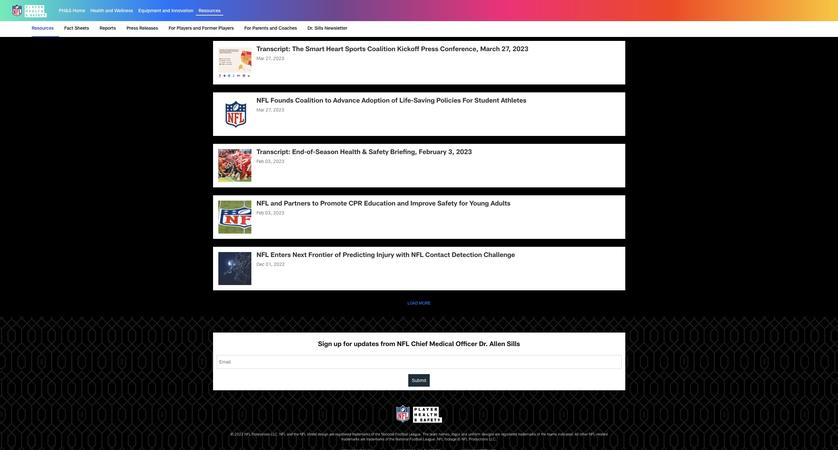 Task type: vqa. For each thing, say whether or not it's contained in the screenshot.
More
yes



Task type: locate. For each thing, give the bounding box(es) containing it.
football
[[395, 434, 408, 437], [410, 439, 422, 442]]

1 vertical spatial 2022
[[235, 434, 244, 437]]

1 horizontal spatial dr.
[[479, 342, 488, 349]]

0 horizontal spatial league.
[[409, 434, 422, 437]]

apr 13, 2023
[[257, 5, 284, 10]]

officer
[[456, 342, 477, 349]]

1 horizontal spatial llc.
[[489, 439, 497, 442]]

releases
[[139, 26, 158, 31]]

nfl founds coalition to advance adoption of life-saving policies for student athletes
[[257, 98, 528, 105]]

transcript: left end-
[[257, 150, 290, 156]]

feb
[[257, 160, 264, 164], [257, 211, 264, 216]]

for inside sign up for updates from nfl chief medical officer dr. allen sills footer
[[343, 342, 352, 349]]

chiefs defense vs image
[[218, 149, 251, 182]]

health and wellness
[[90, 9, 133, 14]]

load more
[[408, 302, 431, 306]]

1 horizontal spatial players
[[219, 26, 234, 31]]

sheets
[[75, 26, 89, 31]]

for
[[169, 26, 175, 31], [244, 26, 251, 31], [463, 98, 473, 105]]

feb for nfl
[[257, 211, 264, 216]]

dr. up smart
[[308, 26, 313, 31]]

nfl down names, on the bottom right of page
[[437, 439, 444, 442]]

2022 down enters
[[274, 263, 285, 268]]

march
[[480, 46, 500, 53]]

1 horizontal spatial press
[[421, 46, 439, 53]]

1 vertical spatial mar
[[257, 108, 264, 113]]

uniform
[[468, 434, 481, 437]]

llc. down 'designs'
[[489, 439, 497, 442]]

1 registered from the left
[[335, 434, 351, 437]]

league. down team
[[423, 439, 436, 442]]

0 vertical spatial mar 27, 2023
[[257, 57, 284, 61]]

2 mar 27, 2023 from the top
[[257, 108, 284, 113]]

transcript: down for parents and coaches "link"
[[257, 46, 290, 53]]

teams
[[547, 434, 557, 437]]

and left wellness
[[105, 9, 113, 14]]

1 vertical spatial feb
[[257, 211, 264, 216]]

1 horizontal spatial league.
[[423, 439, 436, 442]]

2 feb from the top
[[257, 211, 264, 216]]

0 vertical spatial resources link
[[199, 9, 221, 14]]

feb right "shield" image
[[257, 211, 264, 216]]

27, down for parents and coaches "link"
[[266, 57, 272, 61]]

0 vertical spatial the
[[292, 46, 304, 53]]

01,
[[266, 263, 272, 268]]

health inside banner
[[90, 9, 104, 14]]

2022 left the enterprises
[[235, 434, 244, 437]]

are
[[329, 434, 334, 437], [495, 434, 500, 437], [361, 439, 366, 442]]

llc.
[[271, 434, 279, 437], [489, 439, 497, 442]]

registered right the design
[[335, 434, 351, 437]]

feb 03, 2023 for nfl
[[257, 211, 284, 216]]

1 vertical spatial league.
[[423, 439, 436, 442]]

health
[[90, 9, 104, 14], [340, 150, 361, 156]]

the
[[292, 46, 304, 53], [423, 434, 429, 437]]

0 vertical spatial sills
[[315, 26, 323, 31]]

0 horizontal spatial health
[[90, 9, 104, 14]]

feb right chiefs defense vs image
[[257, 160, 264, 164]]

0 horizontal spatial registered
[[335, 434, 351, 437]]

0 vertical spatial resources
[[199, 9, 221, 14]]

1 vertical spatial press
[[421, 46, 439, 53]]

27, for nfl founds coalition to advance adoption of life-saving policies for student athletes
[[266, 108, 272, 113]]

1 horizontal spatial 2022
[[274, 263, 285, 268]]

shield
[[307, 434, 317, 437]]

1 horizontal spatial resources
[[199, 9, 221, 14]]

team
[[430, 434, 438, 437]]

and
[[105, 9, 113, 14], [162, 9, 170, 14], [193, 26, 201, 31], [270, 26, 277, 31], [271, 201, 282, 208], [397, 201, 409, 208], [287, 434, 293, 437], [461, 434, 467, 437]]

sign up for updates from nfl chief medical officer dr. allen sills footer
[[0, 317, 838, 451]]

1 feb 03, 2023 from the top
[[257, 160, 284, 164]]

2 mar from the top
[[257, 108, 264, 113]]

transcript: for transcript: end-of-season health & safety briefing, february 3, 2023
[[257, 150, 290, 156]]

1 horizontal spatial safety
[[437, 201, 457, 208]]

ph&s home
[[59, 9, 85, 14]]

2 transcript: from the top
[[257, 150, 290, 156]]

adults
[[491, 201, 511, 208]]

policies
[[436, 98, 461, 105]]

© left the enterprises
[[230, 434, 234, 437]]

press left releases
[[127, 26, 138, 31]]

of
[[392, 98, 398, 105], [335, 253, 341, 259], [371, 434, 374, 437], [537, 434, 540, 437], [386, 439, 389, 442]]

0 horizontal spatial ©
[[230, 434, 234, 437]]

saving
[[414, 98, 435, 105]]

03, for transcript:
[[265, 160, 272, 164]]

0 vertical spatial safety
[[369, 150, 389, 156]]

0 vertical spatial mar
[[257, 57, 264, 61]]

2 03, from the top
[[265, 211, 272, 216]]

mar right nfl shield logo cp
[[257, 108, 264, 113]]

0 vertical spatial 03,
[[265, 160, 272, 164]]

coalition right founds
[[295, 98, 323, 105]]

03,
[[265, 160, 272, 164], [265, 211, 272, 216]]

coalition right sports
[[367, 46, 396, 53]]

league.
[[409, 434, 422, 437], [423, 439, 436, 442]]

registered
[[335, 434, 351, 437], [501, 434, 517, 437]]

© down logos at bottom right
[[458, 439, 461, 442]]

2 vertical spatial 27,
[[266, 108, 272, 113]]

2 registered from the left
[[501, 434, 517, 437]]

sign up for updates from nfl chief medical officer dr. allen sills
[[318, 342, 520, 349]]

3,
[[448, 150, 455, 156]]

1 vertical spatial health
[[340, 150, 361, 156]]

1 mar from the top
[[257, 57, 264, 61]]

resources
[[199, 9, 221, 14], [32, 26, 54, 31]]

to
[[325, 98, 331, 105], [312, 201, 319, 208]]

1 mar 27, 2023 from the top
[[257, 57, 284, 61]]

1 vertical spatial transcript:
[[257, 150, 290, 156]]

dr. inside sign up for updates from nfl chief medical officer dr. allen sills footer
[[479, 342, 488, 349]]

nfl left productions
[[462, 439, 468, 442]]

0 horizontal spatial safety
[[369, 150, 389, 156]]

27, right the 'march'
[[502, 46, 511, 53]]

1 vertical spatial ©
[[458, 439, 461, 442]]

registered right 'designs'
[[501, 434, 517, 437]]

0 vertical spatial for
[[459, 201, 468, 208]]

1 vertical spatial for
[[343, 342, 352, 349]]

1 vertical spatial 27,
[[266, 57, 272, 61]]

0 horizontal spatial for
[[169, 26, 175, 31]]

for right up
[[343, 342, 352, 349]]

nfl right the from
[[397, 342, 410, 349]]

mar 27, 2023
[[257, 57, 284, 61], [257, 108, 284, 113]]

resources link down player health and safety logo
[[32, 21, 56, 36]]

transcript: the smart heart sports coalition kickoff press conference, march 27, 2023
[[257, 46, 529, 53]]

productions
[[469, 439, 488, 442]]

0 horizontal spatial sills
[[315, 26, 323, 31]]

1 horizontal spatial for
[[244, 26, 251, 31]]

safety
[[369, 150, 389, 156], [437, 201, 457, 208]]

mar 27, 2023 down founds
[[257, 108, 284, 113]]

0 vertical spatial to
[[325, 98, 331, 105]]

banner
[[0, 0, 838, 37]]

1 vertical spatial to
[[312, 201, 319, 208]]

for right policies
[[463, 98, 473, 105]]

the left smart
[[292, 46, 304, 53]]

feb 03, 2023
[[257, 160, 284, 164], [257, 211, 284, 216]]

names,
[[439, 434, 451, 437]]

0 horizontal spatial 2022
[[235, 434, 244, 437]]

sills inside sign up for updates from nfl chief medical officer dr. allen sills footer
[[507, 342, 520, 349]]

0 vertical spatial feb 03, 2023
[[257, 160, 284, 164]]

0 horizontal spatial to
[[312, 201, 319, 208]]

to for coalition
[[325, 98, 331, 105]]

mar right smart heart sports coalition-map 032723b_nfl_shsc - map_1920x1080 - logo set b at the top left
[[257, 57, 264, 61]]

0 horizontal spatial for
[[343, 342, 352, 349]]

0 horizontal spatial dr.
[[308, 26, 313, 31]]

equipment and innovation link
[[138, 9, 193, 14]]

frontier
[[308, 253, 333, 259]]

the left team
[[423, 434, 429, 437]]

1 vertical spatial national
[[396, 439, 409, 442]]

press releases link
[[124, 21, 161, 36]]

0 vertical spatial health
[[90, 9, 104, 14]]

2022
[[274, 263, 285, 268], [235, 434, 244, 437]]

nfl right the enterprises
[[279, 434, 286, 437]]

1 vertical spatial resources link
[[32, 21, 56, 36]]

27,
[[502, 46, 511, 53], [266, 57, 272, 61], [266, 108, 272, 113]]

1 vertical spatial resources
[[32, 26, 54, 31]]

2 horizontal spatial are
[[495, 434, 500, 437]]

1 horizontal spatial sills
[[507, 342, 520, 349]]

27, for transcript: the smart heart sports coalition kickoff press conference, march 27, 2023
[[266, 57, 272, 61]]

0 vertical spatial feb
[[257, 160, 264, 164]]

and left partners
[[271, 201, 282, 208]]

resources up former
[[199, 9, 221, 14]]

for left young
[[459, 201, 468, 208]]

and right parents
[[270, 26, 277, 31]]

and left shield
[[287, 434, 293, 437]]

medical
[[429, 342, 454, 349]]

health right home
[[90, 9, 104, 14]]

1 horizontal spatial football
[[410, 439, 422, 442]]

nfl left shield
[[300, 434, 306, 437]]

mar for nfl
[[257, 108, 264, 113]]

0 horizontal spatial coalition
[[295, 98, 323, 105]]

1 vertical spatial sills
[[507, 342, 520, 349]]

none submit inside sign up for updates from nfl chief medical officer dr. allen sills footer
[[408, 375, 430, 387]]

mar 27, 2023 down for parents and coaches "link"
[[257, 57, 284, 61]]

1 03, from the top
[[265, 160, 272, 164]]

0 vertical spatial football
[[395, 434, 408, 437]]

transcript: end-of-season health & safety briefing, february 3, 2023
[[257, 150, 472, 156]]

and right logos at bottom right
[[461, 434, 467, 437]]

players
[[177, 26, 192, 31], [219, 26, 234, 31]]

innovation
[[171, 9, 193, 14]]

1 vertical spatial dr.
[[479, 342, 488, 349]]

transcript:
[[257, 46, 290, 53], [257, 150, 290, 156]]

mar
[[257, 57, 264, 61], [257, 108, 264, 113]]

mar 27, 2023 for nfl
[[257, 108, 284, 113]]

transcript: for transcript: the smart heart sports coalition kickoff press conference, march 27, 2023
[[257, 46, 290, 53]]

reports link
[[97, 21, 119, 36]]

1 feb from the top
[[257, 160, 264, 164]]

0 vertical spatial press
[[127, 26, 138, 31]]

dr. left the allen at the right bottom of page
[[479, 342, 488, 349]]

health left &
[[340, 150, 361, 156]]

players down innovation
[[177, 26, 192, 31]]

nfl shield logo cp image
[[218, 98, 251, 131]]

national
[[381, 434, 394, 437], [396, 439, 409, 442]]

0 horizontal spatial national
[[381, 434, 394, 437]]

27, down founds
[[266, 108, 272, 113]]

1 horizontal spatial to
[[325, 98, 331, 105]]

young
[[470, 201, 489, 208]]

0 horizontal spatial players
[[177, 26, 192, 31]]

safety right &
[[369, 150, 389, 156]]

2 feb 03, 2023 from the top
[[257, 211, 284, 216]]

resources link
[[199, 9, 221, 14], [32, 21, 56, 36]]

mar 27, 2023 for transcript:
[[257, 57, 284, 61]]

2 horizontal spatial for
[[463, 98, 473, 105]]

resources link up former
[[199, 9, 221, 14]]

nfl left founds
[[257, 98, 269, 105]]

1 transcript: from the top
[[257, 46, 290, 53]]

founds
[[271, 98, 294, 105]]

llc. right the enterprises
[[271, 434, 279, 437]]

1 horizontal spatial the
[[423, 434, 429, 437]]

for inside "link"
[[244, 26, 251, 31]]

athletes
[[501, 98, 527, 105]]

1 vertical spatial mar 27, 2023
[[257, 108, 284, 113]]

0 horizontal spatial resources link
[[32, 21, 56, 36]]

1 vertical spatial llc.
[[489, 439, 497, 442]]

resources down player health and safety logo
[[32, 26, 54, 31]]

1 vertical spatial 03,
[[265, 211, 272, 216]]

league. left team
[[409, 434, 422, 437]]

0 vertical spatial transcript:
[[257, 46, 290, 53]]

nfl up dec
[[257, 253, 269, 259]]

sills right the allen at the right bottom of page
[[507, 342, 520, 349]]

player health and safety logo image
[[11, 3, 48, 19]]

0 vertical spatial dr.
[[308, 26, 313, 31]]

0 horizontal spatial llc.
[[271, 434, 279, 437]]

partners
[[284, 201, 311, 208]]

1 vertical spatial feb 03, 2023
[[257, 211, 284, 216]]

safety right improve at the top of the page
[[437, 201, 457, 208]]

0 vertical spatial national
[[381, 434, 394, 437]]

to right partners
[[312, 201, 319, 208]]

players right former
[[219, 26, 234, 31]]

next
[[293, 253, 307, 259]]

up
[[334, 342, 342, 349]]

adoption
[[362, 98, 390, 105]]

trademarks
[[352, 434, 370, 437], [518, 434, 536, 437], [342, 439, 360, 442], [366, 439, 385, 442]]

sills left the newsletter
[[315, 26, 323, 31]]

press
[[127, 26, 138, 31], [421, 46, 439, 53]]

press right kickoff
[[421, 46, 439, 53]]

2023 for smart heart sports coalition-map 032723b_nfl_shsc - map_1920x1080 - logo set b at the top left
[[273, 57, 284, 61]]

None submit
[[408, 375, 430, 387]]

smart heart sports coalition-map 032723b_nfl_shsc - map_1920x1080 - logo set b image
[[218, 46, 251, 79]]

for left parents
[[244, 26, 251, 31]]

to left advance at the left top
[[325, 98, 331, 105]]

1 horizontal spatial registered
[[501, 434, 517, 437]]

nfl
[[257, 98, 269, 105], [257, 201, 269, 208], [257, 253, 269, 259], [411, 253, 424, 259], [397, 342, 410, 349], [245, 434, 251, 437], [279, 434, 286, 437], [300, 434, 306, 437], [437, 439, 444, 442], [462, 439, 468, 442]]

1 vertical spatial the
[[423, 434, 429, 437]]

0 vertical spatial ©
[[230, 434, 234, 437]]

0 vertical spatial coalition
[[367, 46, 396, 53]]

banner containing ph&s home
[[0, 0, 838, 37]]

the inside © 2022 nfl enterprises llc. nfl and the nfl shield design are registered trademarks of the national football league. the team names, logos and uniform designs are registered trademarks of the teams indicated. all other nfl-related trademarks are trademarks of the national football league. nfl footage © nfl productions llc.
[[423, 434, 429, 437]]

for down equipment and innovation link
[[169, 26, 175, 31]]

for players and former players
[[169, 26, 234, 31]]



Task type: describe. For each thing, give the bounding box(es) containing it.
ph&s home link
[[59, 9, 85, 14]]

and left innovation
[[162, 9, 170, 14]]

2023 for "shield" image
[[273, 211, 284, 216]]

apr 13, 2023 link
[[213, 0, 625, 33]]

february
[[419, 150, 447, 156]]

1 horizontal spatial resources link
[[199, 9, 221, 14]]

0 horizontal spatial the
[[292, 46, 304, 53]]

contact
[[425, 253, 450, 259]]

related
[[597, 434, 608, 437]]

1 horizontal spatial coalition
[[367, 46, 396, 53]]

1 players from the left
[[177, 26, 192, 31]]

nfl right with
[[411, 253, 424, 259]]

former
[[202, 26, 217, 31]]

shield image
[[218, 201, 251, 234]]

0 horizontal spatial press
[[127, 26, 138, 31]]

0 horizontal spatial resources
[[32, 26, 54, 31]]

nfl left the enterprises
[[245, 434, 251, 437]]

1 horizontal spatial health
[[340, 150, 361, 156]]

equipment
[[138, 9, 161, 14]]

health and wellness link
[[90, 9, 133, 14]]

1 vertical spatial football
[[410, 439, 422, 442]]

mar for transcript:
[[257, 57, 264, 61]]

wellness
[[114, 9, 133, 14]]

phs image
[[394, 404, 444, 425]]

all
[[575, 434, 579, 437]]

nfl-
[[589, 434, 597, 437]]

for parents and coaches
[[244, 26, 297, 31]]

detection
[[452, 253, 482, 259]]

0 horizontal spatial football
[[395, 434, 408, 437]]

Email email field
[[217, 356, 622, 370]]

sills inside dr. sills newsletter link
[[315, 26, 323, 31]]

two tennessee titans helmets rest on the sidelines during an nfl game against the denver broncos, monday, sept. 14, 2020, in denver. the titans defeated the broncos 16-14. (margaret bowles via ap) image
[[218, 0, 251, 28]]

design
[[318, 434, 328, 437]]

nfl right "shield" image
[[257, 201, 269, 208]]

feb for transcript:
[[257, 160, 264, 164]]

cpr
[[349, 201, 362, 208]]

sign
[[318, 342, 332, 349]]

dec
[[257, 263, 265, 268]]

designs
[[482, 434, 494, 437]]

with
[[396, 253, 410, 259]]

for parents and coaches link
[[242, 21, 300, 36]]

1 vertical spatial safety
[[437, 201, 457, 208]]

2023 for nfl shield logo cp
[[273, 108, 284, 113]]

sports
[[345, 46, 366, 53]]

briefing,
[[390, 150, 417, 156]]

for players and former players link
[[166, 21, 236, 36]]

dr. sills newsletter
[[308, 26, 347, 31]]

season
[[316, 150, 339, 156]]

_original image
[[218, 252, 251, 285]]

2 players from the left
[[219, 26, 234, 31]]

&
[[362, 150, 367, 156]]

kickoff
[[397, 46, 419, 53]]

injury
[[377, 253, 394, 259]]

2023 for two tennessee titans helmets rest on the sidelines during an nfl game against the denver broncos, monday, sept. 14, 2020, in denver. the titans defeated the broncos 16-14. (margaret bowles via ap) image
[[273, 5, 284, 10]]

feb 03, 2023 for transcript:
[[257, 160, 284, 164]]

2022 inside © 2022 nfl enterprises llc. nfl and the nfl shield design are registered trademarks of the national football league. the team names, logos and uniform designs are registered trademarks of the teams indicated. all other nfl-related trademarks are trademarks of the national football league. nfl footage © nfl productions llc.
[[235, 434, 244, 437]]

enterprises
[[252, 434, 270, 437]]

enters
[[271, 253, 291, 259]]

load more button
[[405, 299, 433, 309]]

apr
[[257, 5, 264, 10]]

0 vertical spatial league.
[[409, 434, 422, 437]]

reports
[[100, 26, 116, 31]]

conference,
[[440, 46, 479, 53]]

equipment and innovation
[[138, 9, 193, 14]]

for for for players and former players
[[169, 26, 175, 31]]

fact sheets
[[64, 26, 89, 31]]

dr. inside dr. sills newsletter link
[[308, 26, 313, 31]]

ph&s
[[59, 9, 71, 14]]

challenge
[[484, 253, 515, 259]]

1 horizontal spatial national
[[396, 439, 409, 442]]

indicated.
[[558, 434, 574, 437]]

coaches
[[279, 26, 297, 31]]

nfl and partners to promote cpr education and improve safety for young adults
[[257, 201, 511, 208]]

1 horizontal spatial are
[[361, 439, 366, 442]]

dec 01, 2022
[[257, 263, 285, 268]]

from
[[381, 342, 395, 349]]

and inside "link"
[[270, 26, 277, 31]]

0 vertical spatial 27,
[[502, 46, 511, 53]]

more
[[419, 302, 431, 306]]

0 vertical spatial llc.
[[271, 434, 279, 437]]

to for partners
[[312, 201, 319, 208]]

predicting
[[343, 253, 375, 259]]

heart
[[326, 46, 343, 53]]

logos
[[452, 434, 460, 437]]

fact sheets link
[[62, 21, 92, 36]]

1 horizontal spatial for
[[459, 201, 468, 208]]

of-
[[307, 150, 316, 156]]

dr. sills newsletter link
[[305, 21, 350, 36]]

press releases
[[127, 26, 158, 31]]

newsletter
[[325, 26, 347, 31]]

0 horizontal spatial are
[[329, 434, 334, 437]]

improve
[[411, 201, 436, 208]]

allen
[[490, 342, 505, 349]]

education
[[364, 201, 396, 208]]

0 vertical spatial 2022
[[274, 263, 285, 268]]

nfl enters next frontier of predicting injury with nfl contact detection challenge
[[257, 253, 515, 259]]

student
[[475, 98, 499, 105]]

parents
[[252, 26, 268, 31]]

and left improve at the top of the page
[[397, 201, 409, 208]]

end-
[[292, 150, 307, 156]]

load
[[408, 302, 418, 306]]

smart
[[305, 46, 325, 53]]

home
[[73, 9, 85, 14]]

promote
[[320, 201, 347, 208]]

fact
[[64, 26, 73, 31]]

1 horizontal spatial ©
[[458, 439, 461, 442]]

for for for parents and coaches
[[244, 26, 251, 31]]

and left former
[[193, 26, 201, 31]]

13,
[[265, 5, 272, 10]]

chief
[[411, 342, 428, 349]]

footage
[[445, 439, 457, 442]]

updates
[[354, 342, 379, 349]]

1 vertical spatial coalition
[[295, 98, 323, 105]]

03, for nfl
[[265, 211, 272, 216]]

advance
[[333, 98, 360, 105]]

other
[[580, 434, 588, 437]]

life-
[[399, 98, 414, 105]]

2023 for chiefs defense vs image
[[273, 160, 284, 164]]



